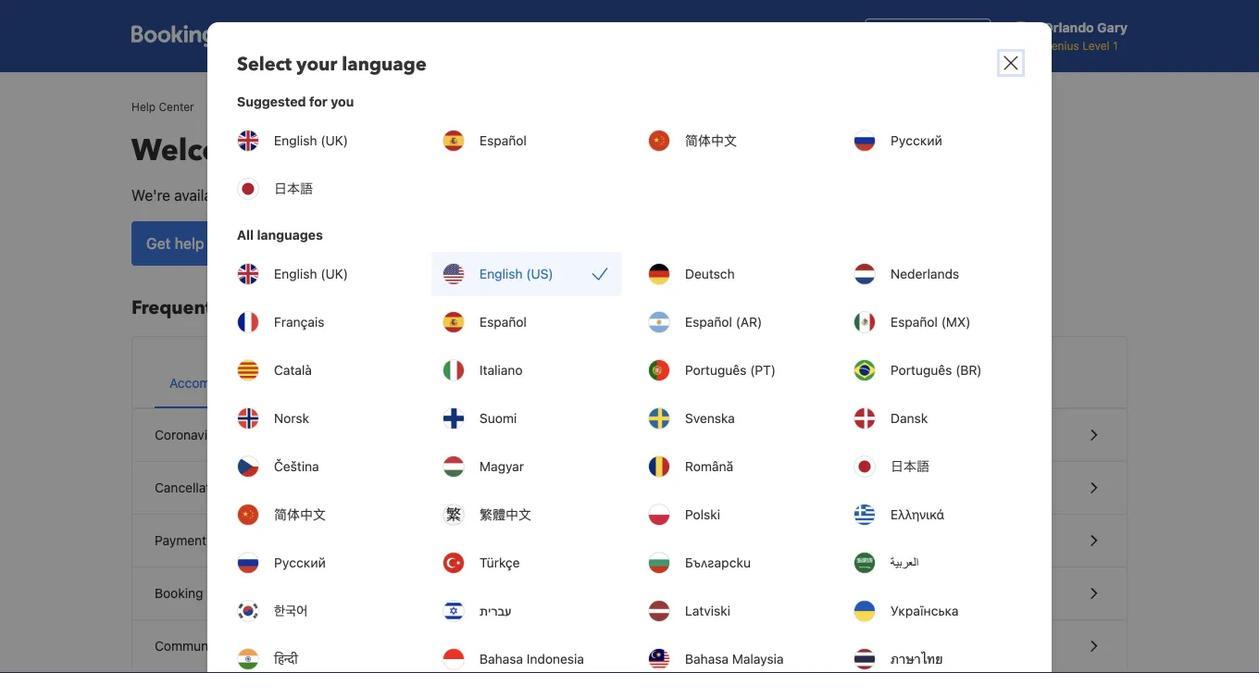 Task type: describe. For each thing, give the bounding box(es) containing it.
ελληνικά
[[891, 507, 945, 522]]

deutsch link
[[637, 252, 828, 296]]

language
[[342, 52, 427, 77]]

car rentals
[[303, 375, 368, 391]]

support
[[277, 427, 324, 443]]

1 horizontal spatial 简体中文
[[685, 133, 737, 148]]

suomi link
[[431, 396, 622, 441]]

rentals
[[327, 375, 368, 391]]

welcome
[[131, 131, 266, 171]]

all
[[237, 227, 254, 243]]

languages
[[257, 227, 323, 243]]

flights button
[[383, 337, 452, 407]]

0 horizontal spatial 日本語
[[274, 181, 313, 196]]

(uk) for for
[[321, 133, 348, 148]]

1 horizontal spatial center
[[441, 131, 537, 171]]

1 horizontal spatial help
[[365, 131, 433, 171]]

bahasa indonesia
[[480, 651, 584, 667]]

coronavirus-related support
[[155, 427, 324, 443]]

your
[[296, 52, 337, 77]]

get help with a booking button
[[131, 221, 323, 266]]

0 horizontal spatial help
[[131, 100, 156, 113]]

español inside 'link'
[[891, 314, 938, 330]]

0 vertical spatial русский link
[[843, 119, 1033, 163]]

malaysia
[[732, 651, 784, 667]]

українська link
[[843, 589, 1033, 633]]

we're available 24 hours a day
[[131, 187, 336, 204]]

cancellations
[[155, 480, 235, 495]]

car
[[303, 375, 324, 391]]

한국어 link
[[226, 589, 417, 633]]

türkçe link
[[431, 541, 622, 585]]

details
[[207, 586, 248, 601]]

coronavirus-related support button
[[132, 409, 1127, 462]]

close the list of languages image
[[1000, 52, 1022, 74]]

(uk) for languages
[[321, 266, 348, 281]]

the
[[311, 131, 357, 171]]

português (pt)
[[685, 363, 776, 378]]

day
[[311, 187, 336, 204]]

nederlands link
[[843, 252, 1033, 296]]

0 vertical spatial 简体中文 link
[[637, 119, 828, 163]]

car rentals button
[[288, 337, 383, 407]]

select
[[237, 52, 292, 77]]

español (ar)
[[685, 314, 762, 330]]

flights
[[398, 375, 437, 391]]

हिन्दी
[[274, 651, 298, 667]]

welcome to the help center
[[131, 131, 537, 171]]

bahasa indonesia link
[[431, 637, 622, 673]]

svenska link
[[637, 396, 828, 441]]

frequently asked questions
[[131, 295, 378, 321]]

you
[[331, 94, 354, 109]]

українська
[[891, 603, 959, 619]]

dansk link
[[843, 396, 1033, 441]]

available
[[174, 187, 232, 204]]

ελληνικά link
[[843, 493, 1033, 537]]

english (us)
[[480, 266, 553, 281]]

select your language
[[237, 52, 427, 77]]

magyar
[[480, 459, 524, 474]]

booking.com online hotel reservations image
[[131, 25, 265, 47]]

0 horizontal spatial 简体中文
[[274, 507, 326, 522]]

english inside english (us) link
[[480, 266, 523, 281]]

norsk link
[[226, 396, 417, 441]]

asked
[[233, 295, 286, 321]]

nederlands
[[891, 266, 959, 281]]

indonesia
[[527, 651, 584, 667]]

tab list containing accommodations
[[132, 337, 1127, 409]]

svenska
[[685, 411, 735, 426]]

to
[[273, 131, 303, 171]]

português for português (pt)
[[685, 363, 747, 378]]

genius
[[1043, 39, 1079, 52]]

24
[[236, 187, 254, 204]]

1 horizontal spatial 日本語
[[891, 459, 930, 474]]

繁體中文 link
[[431, 493, 622, 537]]

עברית
[[480, 603, 512, 619]]

get
[[146, 235, 171, 252]]

a inside get help with a booking button
[[241, 235, 249, 252]]

related
[[232, 427, 274, 443]]

accommodations button
[[155, 337, 288, 407]]

0 vertical spatial 日本語 link
[[226, 167, 417, 211]]

deutsch
[[685, 266, 735, 281]]



Task type: vqa. For each thing, say whether or not it's contained in the screenshot.


Task type: locate. For each thing, give the bounding box(es) containing it.
english down suggested for you
[[274, 133, 317, 148]]

0 horizontal spatial bahasa
[[480, 651, 523, 667]]

english (uk) link for for
[[226, 119, 417, 163]]

bahasa for bahasa malaysia
[[685, 651, 729, 667]]

русский link
[[843, 119, 1033, 163], [226, 541, 417, 585]]

orlando gary genius level 1
[[1043, 20, 1128, 52]]

suomi
[[480, 411, 517, 426]]

español (mx)
[[891, 314, 971, 330]]

čeština
[[274, 459, 319, 474]]

1 vertical spatial 日本語
[[891, 459, 930, 474]]

ภาษาไทย link
[[843, 637, 1033, 673]]

english for for
[[274, 133, 317, 148]]

latviski link
[[637, 589, 828, 633]]

1 horizontal spatial русский
[[891, 133, 943, 148]]

2 português from the left
[[891, 363, 952, 378]]

(br)
[[956, 363, 982, 378]]

0 horizontal spatial русский link
[[226, 541, 417, 585]]

1 english (uk) from the top
[[274, 133, 348, 148]]

1 vertical spatial center
[[441, 131, 537, 171]]

0 horizontal spatial 日本語 link
[[226, 167, 417, 211]]

2 english (uk) from the top
[[274, 266, 348, 281]]

română link
[[637, 444, 828, 489]]

magyar link
[[431, 444, 622, 489]]

english down 'booking'
[[274, 266, 317, 281]]

日本語 down dansk
[[891, 459, 930, 474]]

suggested for you
[[237, 94, 354, 109]]

0 horizontal spatial русский
[[274, 555, 326, 570]]

עברית link
[[431, 589, 622, 633]]

0 vertical spatial 简体中文
[[685, 133, 737, 148]]

0 vertical spatial english (uk) link
[[226, 119, 417, 163]]

help
[[175, 235, 204, 252]]

(uk) up questions
[[321, 266, 348, 281]]

2 english (uk) link from the top
[[226, 252, 417, 296]]

العربية
[[891, 555, 919, 570]]

with
[[208, 235, 237, 252]]

1 vertical spatial русский
[[274, 555, 326, 570]]

(us)
[[526, 266, 553, 281]]

1 horizontal spatial 简体中文 link
[[637, 119, 828, 163]]

български
[[685, 555, 751, 570]]

help up welcome
[[131, 100, 156, 113]]

italiano
[[480, 363, 523, 378]]

we're
[[131, 187, 170, 204]]

booking
[[155, 586, 203, 601]]

日本語 down to
[[274, 181, 313, 196]]

a
[[300, 187, 307, 204], [241, 235, 249, 252]]

frequently
[[131, 295, 228, 321]]

简体中文
[[685, 133, 737, 148], [274, 507, 326, 522]]

english (uk) down for
[[274, 133, 348, 148]]

latviski
[[685, 603, 731, 619]]

1 português from the left
[[685, 363, 747, 378]]

1 (uk) from the top
[[321, 133, 348, 148]]

1 vertical spatial english (uk)
[[274, 266, 348, 281]]

简体中文 link
[[637, 119, 828, 163], [226, 493, 417, 537]]

payment button
[[132, 515, 1127, 568]]

1 horizontal spatial a
[[300, 187, 307, 204]]

questions
[[291, 295, 378, 321]]

português (br) link
[[843, 348, 1033, 393]]

0 vertical spatial help
[[131, 100, 156, 113]]

ภาษาไทย
[[891, 651, 943, 667]]

0 vertical spatial english (uk)
[[274, 133, 348, 148]]

(uk) down 'you'
[[321, 133, 348, 148]]

tab list
[[132, 337, 1127, 409]]

español link for español (ar)
[[431, 300, 622, 344]]

orlando
[[1043, 20, 1094, 35]]

bahasa for bahasa indonesia
[[480, 651, 523, 667]]

0 vertical spatial center
[[159, 100, 194, 113]]

english (uk) for languages
[[274, 266, 348, 281]]

communications button
[[132, 620, 1127, 673]]

english (uk) link
[[226, 119, 417, 163], [226, 252, 417, 296]]

english (uk) link up français link
[[226, 252, 417, 296]]

čeština link
[[226, 444, 417, 489]]

français link
[[226, 300, 417, 344]]

get help with a booking
[[146, 235, 308, 252]]

1 horizontal spatial русский link
[[843, 119, 1033, 163]]

1 horizontal spatial bahasa
[[685, 651, 729, 667]]

hours
[[258, 187, 296, 204]]

2 bahasa from the left
[[685, 651, 729, 667]]

bahasa down עברית
[[480, 651, 523, 667]]

english (uk) up questions
[[274, 266, 348, 281]]

payment
[[155, 533, 207, 548]]

polski
[[685, 507, 720, 522]]

bahasa
[[480, 651, 523, 667], [685, 651, 729, 667]]

english (us) link
[[431, 252, 622, 296]]

1 vertical spatial русский link
[[226, 541, 417, 585]]

airport
[[467, 375, 508, 391]]

english (uk)
[[274, 133, 348, 148], [274, 266, 348, 281]]

português (br)
[[891, 363, 982, 378]]

català
[[274, 363, 312, 378]]

1 english (uk) link from the top
[[226, 119, 417, 163]]

airport taxis button
[[452, 337, 555, 407]]

1 vertical spatial a
[[241, 235, 249, 252]]

1 vertical spatial 简体中文 link
[[226, 493, 417, 537]]

1 bahasa from the left
[[480, 651, 523, 667]]

1
[[1113, 39, 1118, 52]]

日本語 link
[[226, 167, 417, 211], [843, 444, 1033, 489]]

english left (us)
[[480, 266, 523, 281]]

bahasa malaysia link
[[637, 637, 828, 673]]

1 vertical spatial (uk)
[[321, 266, 348, 281]]

english (uk) link down for
[[226, 119, 417, 163]]

a right with at top left
[[241, 235, 249, 252]]

booking details button
[[132, 568, 1127, 620]]

booking
[[253, 235, 308, 252]]

select your language dialog
[[207, 22, 1052, 673]]

français
[[274, 314, 324, 330]]

1 vertical spatial español link
[[431, 300, 622, 344]]

a left the day on the top of the page
[[300, 187, 307, 204]]

português left (pt)
[[685, 363, 747, 378]]

1 vertical spatial help
[[365, 131, 433, 171]]

português
[[685, 363, 747, 378], [891, 363, 952, 378]]

(mx)
[[941, 314, 971, 330]]

gary
[[1097, 20, 1128, 35]]

हिन्दी link
[[226, 637, 417, 673]]

0 vertical spatial (uk)
[[321, 133, 348, 148]]

0 horizontal spatial a
[[241, 235, 249, 252]]

english (uk) link for languages
[[226, 252, 417, 296]]

0 vertical spatial русский
[[891, 133, 943, 148]]

română
[[685, 459, 733, 474]]

accommodations
[[169, 375, 273, 391]]

english for languages
[[274, 266, 317, 281]]

(pt)
[[750, 363, 776, 378]]

0 horizontal spatial center
[[159, 100, 194, 113]]

norsk
[[274, 411, 309, 426]]

english (uk) for for
[[274, 133, 348, 148]]

airport taxis
[[467, 375, 540, 391]]

1 horizontal spatial 日本語 link
[[843, 444, 1033, 489]]

español (ar) link
[[637, 300, 828, 344]]

0 horizontal spatial português
[[685, 363, 747, 378]]

booking details
[[155, 586, 248, 601]]

(ar)
[[736, 314, 762, 330]]

help right the
[[365, 131, 433, 171]]

0 vertical spatial a
[[300, 187, 307, 204]]

български link
[[637, 541, 828, 585]]

taxis
[[512, 375, 540, 391]]

1 español link from the top
[[431, 119, 622, 163]]

2 (uk) from the top
[[321, 266, 348, 281]]

1 vertical spatial english (uk) link
[[226, 252, 417, 296]]

polski link
[[637, 493, 828, 537]]

bahasa malaysia
[[685, 651, 784, 667]]

0 vertical spatial 日本語
[[274, 181, 313, 196]]

0 vertical spatial español link
[[431, 119, 622, 163]]

español link for 简体中文
[[431, 119, 622, 163]]

english
[[274, 133, 317, 148], [274, 266, 317, 281], [480, 266, 523, 281]]

日本語
[[274, 181, 313, 196], [891, 459, 930, 474]]

1 vertical spatial 简体中文
[[274, 507, 326, 522]]

português left (br)
[[891, 363, 952, 378]]

2 español link from the top
[[431, 300, 622, 344]]

all languages
[[237, 227, 323, 243]]

italiano link
[[431, 348, 622, 393]]

العربية link
[[843, 541, 1033, 585]]

1 vertical spatial 日本語 link
[[843, 444, 1033, 489]]

1 horizontal spatial português
[[891, 363, 952, 378]]

bahasa down latviski
[[685, 651, 729, 667]]

português for português (br)
[[891, 363, 952, 378]]

español (mx) link
[[843, 300, 1033, 344]]

繁體中文
[[480, 507, 531, 522]]

0 horizontal spatial 简体中文 link
[[226, 493, 417, 537]]



